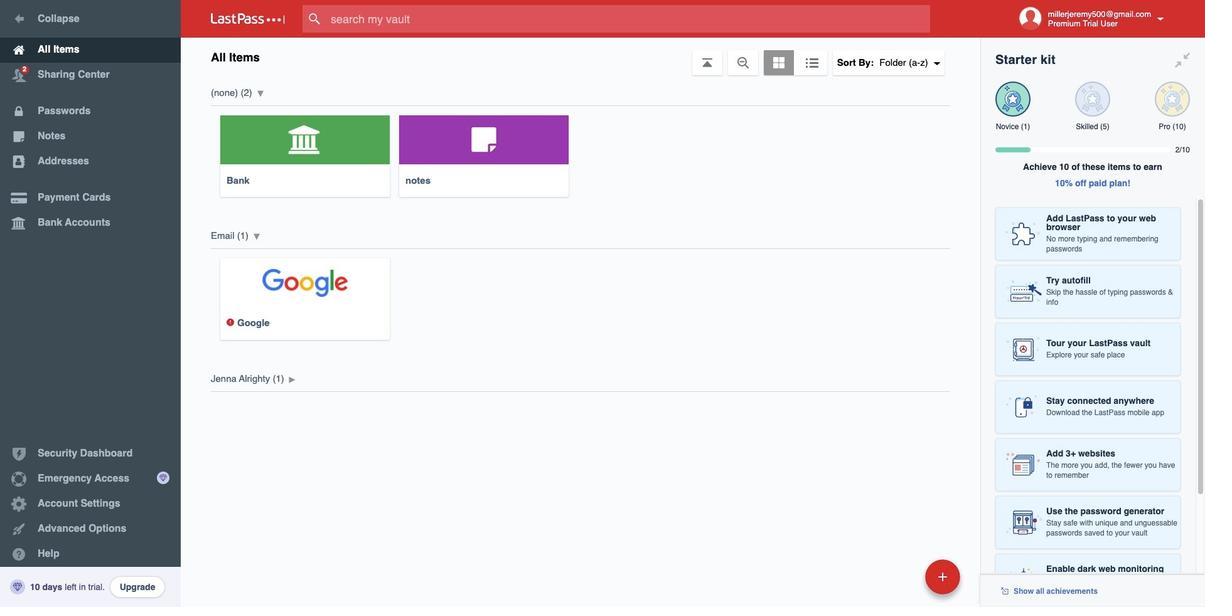 Task type: locate. For each thing, give the bounding box(es) containing it.
vault options navigation
[[181, 38, 981, 75]]

new item element
[[839, 559, 965, 595]]



Task type: vqa. For each thing, say whether or not it's contained in the screenshot.
search my identities text field
no



Task type: describe. For each thing, give the bounding box(es) containing it.
search my vault text field
[[303, 5, 955, 33]]

lastpass image
[[211, 13, 285, 24]]

new item navigation
[[839, 556, 968, 608]]

main navigation navigation
[[0, 0, 181, 608]]

Search search field
[[303, 5, 955, 33]]



